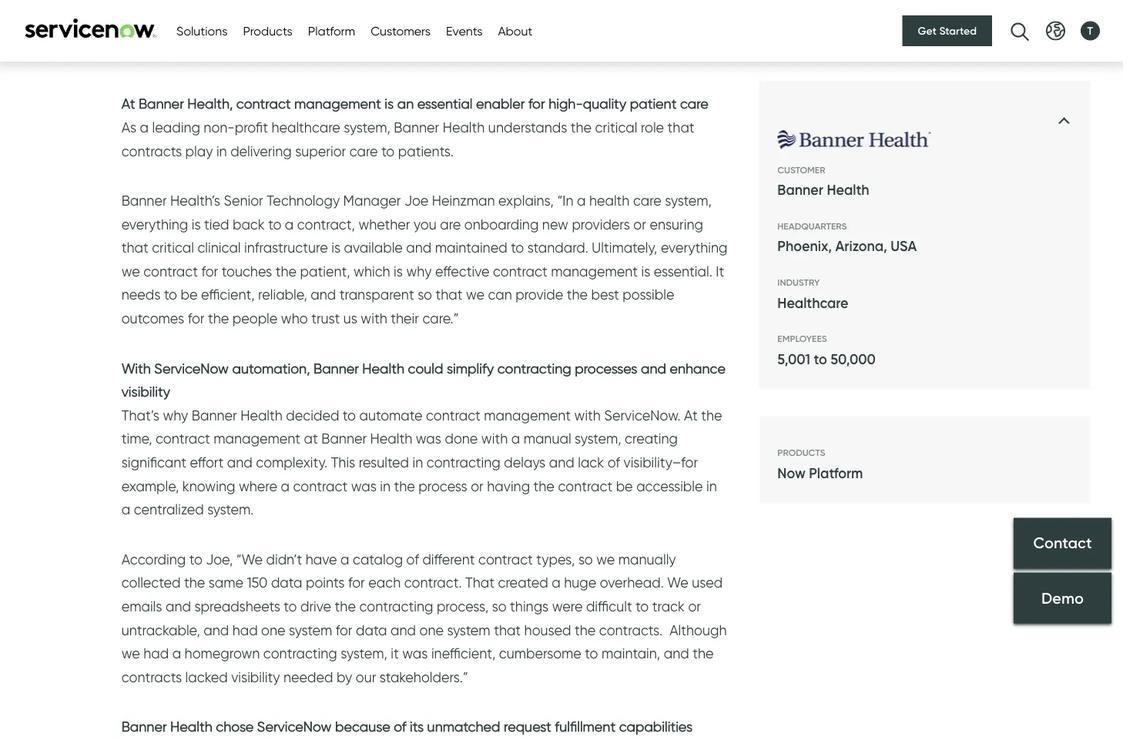Task type: locate. For each thing, give the bounding box(es) containing it.
health inside at banner health, contract management is an essential enabler for high-quality patient care as a leading non-profit healthcare system, banner health understands the critical role that contracts play in delivering superior care to patients.
[[443, 119, 485, 136]]

had down untrackable,
[[144, 645, 169, 662]]

was left done
[[416, 431, 442, 448]]

had down 'spreadsheets'
[[233, 622, 258, 639]]

having
[[487, 478, 530, 495]]

trust
[[311, 310, 340, 327]]

that inside at banner health, contract management is an essential enabler for high-quality patient care as a leading non-profit healthcare system, banner health understands the critical role that contracts play in delivering superior care to patients.
[[668, 119, 695, 136]]

of right the "lack"
[[608, 454, 620, 471]]

0 horizontal spatial system
[[289, 622, 332, 639]]

2 vertical spatial of
[[394, 719, 407, 736]]

banner inside customer banner health
[[778, 182, 824, 199]]

patient,
[[300, 263, 350, 280]]

system
[[289, 622, 332, 639], [447, 622, 491, 639]]

manager
[[343, 192, 401, 209]]

why right that's
[[163, 407, 188, 424]]

health up headquarters phoenix, arizona, usa
[[827, 182, 870, 199]]

created
[[498, 575, 549, 592]]

solutions button
[[177, 22, 228, 40]]

1 horizontal spatial be
[[616, 478, 633, 495]]

you
[[414, 216, 437, 233]]

a up infrastructure
[[285, 216, 294, 233]]

1 vertical spatial or
[[471, 478, 484, 495]]

0 vertical spatial be
[[181, 287, 198, 303]]

contract
[[236, 95, 291, 112], [144, 263, 198, 280], [493, 263, 548, 280], [426, 407, 481, 424], [156, 431, 210, 448], [293, 478, 348, 495], [558, 478, 613, 495], [479, 551, 533, 568]]

data down didn't
[[271, 575, 302, 592]]

2 vertical spatial with
[[482, 431, 508, 448]]

platform inside products now platform
[[809, 465, 864, 482]]

so left 'things'
[[492, 598, 507, 615]]

contact link
[[1014, 518, 1112, 569]]

was
[[416, 431, 442, 448], [351, 478, 377, 495], [403, 645, 428, 662]]

for up understands
[[529, 95, 545, 112]]

servicenow inside with servicenow automation, banner health could simplify contracting processes and enhance visibility that's why banner health decided to automate contract management with servicenow. at the time, contract management at banner health was done with a manual system, creating significant effort and complexity. this resulted in contracting delays and lack of visibility–for example, knowing where a contract was in the process or having the contract be accessible in a centralized system.
[[154, 360, 229, 377]]

to up outcomes
[[164, 287, 177, 303]]

1 vertical spatial why
[[163, 407, 188, 424]]

be inside banner health's senior technology manager joe heinzman explains, "in a health care system, everything is tied back to a contract, whether you are onboarding new providers or ensuring that critical clinical infrastructure is available and maintained to standard. ultimately, everything we contract for touches the patient, which is why effective contract management is essential. it needs to be efficient, reliable, and transparent so that we can provide the best possible outcomes for the people who trust us with their care."
[[181, 287, 198, 303]]

0 horizontal spatial visibility
[[122, 383, 170, 400]]

contracts inside at banner health, contract management is an essential enabler for high-quality patient care as a leading non-profit healthcare system, banner health understands the critical role that contracts play in delivering superior care to patients.
[[122, 142, 182, 159]]

contracts down untrackable,
[[122, 669, 182, 686]]

1 vertical spatial visibility
[[231, 669, 280, 686]]

contract up the profit
[[236, 95, 291, 112]]

0 vertical spatial visibility
[[122, 383, 170, 400]]

0 vertical spatial servicenow
[[154, 360, 229, 377]]

visibility up that's
[[122, 383, 170, 400]]

the down resulted
[[394, 478, 415, 495]]

back
[[233, 216, 265, 233]]

1 horizontal spatial critical
[[595, 119, 638, 136]]

1 horizontal spatial data
[[356, 622, 387, 639]]

1 vertical spatial contracts
[[122, 669, 182, 686]]

0 vertical spatial why
[[407, 263, 432, 280]]

1 horizontal spatial system
[[447, 622, 491, 639]]

in
[[216, 142, 227, 159], [413, 454, 423, 471], [380, 478, 391, 495], [707, 478, 717, 495]]

contract,
[[297, 216, 355, 233]]

get
[[918, 24, 937, 37]]

reliable,
[[258, 287, 307, 303]]

fulfillment
[[555, 719, 616, 736]]

1 horizontal spatial care
[[633, 192, 662, 209]]

enabler
[[476, 95, 525, 112]]

platform
[[308, 23, 355, 38], [809, 465, 864, 482]]

0 horizontal spatial be
[[181, 287, 198, 303]]

2 contracts from the top
[[122, 669, 182, 686]]

possible
[[623, 287, 675, 303]]

1 one from the left
[[261, 622, 286, 639]]

and up untrackable,
[[166, 598, 191, 615]]

lack
[[578, 454, 604, 471]]

system up the "inefficient,"
[[447, 622, 491, 639]]

care right the superior
[[350, 142, 378, 159]]

contracting down done
[[427, 454, 501, 471]]

0 vertical spatial everything
[[122, 216, 188, 233]]

to down onboarding
[[511, 239, 524, 256]]

0 vertical spatial with
[[361, 310, 387, 327]]

to inside with servicenow automation, banner health could simplify contracting processes and enhance visibility that's why banner health decided to automate contract management with servicenow. at the time, contract management at banner health was done with a manual system, creating significant effort and complexity. this resulted in contracting delays and lack of visibility–for example, knowing where a contract was in the process or having the contract be accessible in a centralized system.
[[343, 407, 356, 424]]

visibility
[[122, 383, 170, 400], [231, 669, 280, 686]]

1 vertical spatial care
[[350, 142, 378, 159]]

care up ensuring
[[633, 192, 662, 209]]

1 horizontal spatial everything
[[661, 239, 728, 256]]

0 horizontal spatial one
[[261, 622, 286, 639]]

and up homegrown
[[204, 622, 229, 639]]

contract down this in the left bottom of the page
[[293, 478, 348, 495]]

of inside with servicenow automation, banner health could simplify contracting processes and enhance visibility that's why banner health decided to automate contract management with servicenow. at the time, contract management at banner health was done with a manual system, creating significant effort and complexity. this resulted in contracting delays and lack of visibility–for example, knowing where a contract was in the process or having the contract be accessible in a centralized system.
[[608, 454, 620, 471]]

example,
[[122, 478, 179, 495]]

contract inside according to joe, "we didn't have a catalog of different contract types, so we manually collected the same 150 data points for each contract. that created a huge overhead. we used emails and spreadsheets to drive the contracting process, so things were difficult to track or untrackable, and had one system for data and one system that housed the contracts.  although we had a homegrown contracting system, it was inefficient, cumbersome to maintain, and the contracts lacked visibility needed by our stakeholders."
[[479, 551, 533, 568]]

industry healthcare
[[778, 277, 849, 311]]

0 horizontal spatial at
[[122, 95, 135, 112]]

2 vertical spatial was
[[403, 645, 428, 662]]

1 horizontal spatial servicenow
[[257, 719, 332, 736]]

0 horizontal spatial had
[[144, 645, 169, 662]]

1 horizontal spatial with
[[482, 431, 508, 448]]

0 vertical spatial at
[[122, 95, 135, 112]]

we down untrackable,
[[122, 645, 140, 662]]

0 horizontal spatial with
[[361, 310, 387, 327]]

one down 'spreadsheets'
[[261, 622, 286, 639]]

done
[[445, 431, 478, 448]]

are
[[440, 216, 461, 233]]

a right "in
[[577, 192, 586, 209]]

in inside at banner health, contract management is an essential enabler for high-quality patient care as a leading non-profit healthcare system, banner health understands the critical role that contracts play in delivering superior care to patients.
[[216, 142, 227, 159]]

to left joe,
[[189, 551, 203, 568]]

2 horizontal spatial care
[[680, 95, 709, 112]]

system, up the superior
[[344, 119, 391, 136]]

leading
[[152, 119, 200, 136]]

1 contracts from the top
[[122, 142, 182, 159]]

unmatched
[[427, 719, 501, 736]]

management up healthcare
[[294, 95, 381, 112]]

0 vertical spatial critical
[[595, 119, 638, 136]]

heinzman
[[432, 192, 495, 209]]

everything up the essential.
[[661, 239, 728, 256]]

is up possible at top
[[642, 263, 651, 280]]

types,
[[537, 551, 575, 568]]

so inside banner health's senior technology manager joe heinzman explains, "in a health care system, everything is tied back to a contract, whether you are onboarding new providers or ensuring that critical clinical infrastructure is available and maintained to standard. ultimately, everything we contract for touches the patient, which is why effective contract management is essential. it needs to be efficient, reliable, and transparent so that we can provide the best possible outcomes for the people who trust us with their care."
[[418, 287, 432, 303]]

1 vertical spatial had
[[144, 645, 169, 662]]

"we
[[236, 551, 263, 568]]

0 vertical spatial data
[[271, 575, 302, 592]]

0 horizontal spatial why
[[163, 407, 188, 424]]

to right "decided"
[[343, 407, 356, 424]]

health
[[443, 119, 485, 136], [827, 182, 870, 199], [363, 360, 405, 377], [241, 407, 283, 424], [370, 431, 413, 448], [170, 719, 213, 736]]

contract up done
[[426, 407, 481, 424]]

with right us
[[361, 310, 387, 327]]

2 vertical spatial so
[[492, 598, 507, 615]]

0 horizontal spatial everything
[[122, 216, 188, 233]]

2 vertical spatial care
[[633, 192, 662, 209]]

banner health chose servicenow because of its unmatched request fulfillment capabilities
[[122, 719, 693, 736]]

1 horizontal spatial one
[[420, 622, 444, 639]]

a down types,
[[552, 575, 561, 592]]

started
[[940, 24, 977, 37]]

the down infrastructure
[[276, 263, 297, 280]]

contract down the "lack"
[[558, 478, 613, 495]]

2 vertical spatial or
[[689, 598, 701, 615]]

infrastructure
[[244, 239, 328, 256]]

we
[[122, 263, 140, 280], [466, 287, 485, 303], [597, 551, 615, 568], [122, 645, 140, 662]]

everything down health's
[[122, 216, 188, 233]]

system down drive
[[289, 622, 332, 639]]

be down visibility–for
[[616, 478, 633, 495]]

centralized
[[134, 501, 204, 518]]

1 vertical spatial everything
[[661, 239, 728, 256]]

headquarters phoenix, arizona, usa
[[778, 221, 917, 255]]

senior
[[224, 192, 263, 209]]

2 horizontal spatial with
[[575, 407, 601, 424]]

1 horizontal spatial why
[[407, 263, 432, 280]]

management inside at banner health, contract management is an essential enabler for high-quality patient care as a leading non-profit healthcare system, banner health understands the critical role that contracts play in delivering superior care to patients.
[[294, 95, 381, 112]]

1 vertical spatial platform
[[809, 465, 864, 482]]

0 horizontal spatial critical
[[152, 239, 194, 256]]

0 vertical spatial of
[[608, 454, 620, 471]]

management inside banner health's senior technology manager joe heinzman explains, "in a health care system, everything is tied back to a contract, whether you are onboarding new providers or ensuring that critical clinical infrastructure is available and maintained to standard. ultimately, everything we contract for touches the patient, which is why effective contract management is essential. it needs to be efficient, reliable, and transparent so that we can provide the best possible outcomes for the people who trust us with their care."
[[551, 263, 638, 280]]

visibility inside with servicenow automation, banner health could simplify contracting processes and enhance visibility that's why banner health decided to automate contract management with servicenow. at the time, contract management at banner health was done with a manual system, creating significant effort and complexity. this resulted in contracting delays and lack of visibility–for example, knowing where a contract was in the process or having the contract be accessible in a centralized system.
[[122, 383, 170, 400]]

or inside banner health's senior technology manager joe heinzman explains, "in a health care system, everything is tied back to a contract, whether you are onboarding new providers or ensuring that critical clinical infrastructure is available and maintained to standard. ultimately, everything we contract for touches the patient, which is why effective contract management is essential. it needs to be efficient, reliable, and transparent so that we can provide the best possible outcomes for the people who trust us with their care."
[[634, 216, 647, 233]]

it
[[716, 263, 725, 280]]

now platform link
[[778, 462, 864, 485]]

available
[[344, 239, 403, 256]]

used
[[692, 575, 723, 592]]

ensuring
[[650, 216, 704, 233]]

housed
[[525, 622, 571, 639]]

the down the high-
[[571, 119, 592, 136]]

one down process,
[[420, 622, 444, 639]]

health inside customer banner health
[[827, 182, 870, 199]]

to left patients. in the top left of the page
[[382, 142, 395, 159]]

contracts down as in the left of the page
[[122, 142, 182, 159]]

1 horizontal spatial platform
[[809, 465, 864, 482]]

each
[[369, 575, 401, 592]]

why left effective
[[407, 263, 432, 280]]

be inside with servicenow automation, banner health could simplify contracting processes and enhance visibility that's why banner health decided to automate contract management with servicenow. at the time, contract management at banner health was done with a manual system, creating significant effort and complexity. this resulted in contracting delays and lack of visibility–for example, knowing where a contract was in the process or having the contract be accessible in a centralized system.
[[616, 478, 633, 495]]

system, up our
[[341, 645, 388, 662]]

so
[[418, 287, 432, 303], [579, 551, 593, 568], [492, 598, 507, 615]]

in right accessible
[[707, 478, 717, 495]]

a inside at banner health, contract management is an essential enabler for high-quality patient care as a leading non-profit healthcare system, banner health understands the critical role that contracts play in delivering superior care to patients.
[[140, 119, 149, 136]]

0 vertical spatial contracts
[[122, 142, 182, 159]]

delivering
[[231, 142, 292, 159]]

as
[[122, 119, 137, 136]]

1 vertical spatial critical
[[152, 239, 194, 256]]

is down contract,
[[332, 239, 341, 256]]

0 vertical spatial had
[[233, 622, 258, 639]]

high-
[[549, 95, 583, 112]]

2 horizontal spatial or
[[689, 598, 701, 615]]

processes
[[575, 360, 638, 377]]

0 horizontal spatial or
[[471, 478, 484, 495]]

at up as in the left of the page
[[122, 95, 135, 112]]

health down automate
[[370, 431, 413, 448]]

servicenow down needed
[[257, 719, 332, 736]]

health's
[[170, 192, 220, 209]]

that down 'things'
[[494, 622, 521, 639]]

1 vertical spatial be
[[616, 478, 633, 495]]

servicenow
[[154, 360, 229, 377], [257, 719, 332, 736]]

a
[[140, 119, 149, 136], [577, 192, 586, 209], [285, 216, 294, 233], [512, 431, 520, 448], [281, 478, 290, 495], [122, 501, 130, 518], [341, 551, 350, 568], [552, 575, 561, 592], [172, 645, 181, 662]]

1 vertical spatial with
[[575, 407, 601, 424]]

health left could
[[363, 360, 405, 377]]

usa
[[891, 238, 917, 255]]

with right done
[[482, 431, 508, 448]]

0 horizontal spatial platform
[[308, 23, 355, 38]]

at down enhance
[[684, 407, 698, 424]]

1 horizontal spatial visibility
[[231, 669, 280, 686]]

0 vertical spatial or
[[634, 216, 647, 233]]

was down resulted
[[351, 478, 377, 495]]

to inside employees 5,001 to 50,000
[[814, 351, 828, 368]]

platform right "products" on the top left
[[308, 23, 355, 38]]

about button
[[498, 22, 533, 40]]

be left efficient,
[[181, 287, 198, 303]]

2 horizontal spatial so
[[579, 551, 593, 568]]

1 vertical spatial at
[[684, 407, 698, 424]]

lacked
[[185, 669, 228, 686]]

and left enhance
[[641, 360, 667, 377]]

health
[[590, 192, 630, 209]]

1 vertical spatial of
[[407, 551, 419, 568]]

platform down products
[[809, 465, 864, 482]]

0 vertical spatial platform
[[308, 23, 355, 38]]

demo
[[1042, 589, 1084, 608]]

of up contract.
[[407, 551, 419, 568]]

to
[[382, 142, 395, 159], [268, 216, 282, 233], [511, 239, 524, 256], [164, 287, 177, 303], [814, 351, 828, 368], [343, 407, 356, 424], [189, 551, 203, 568], [284, 598, 297, 615], [636, 598, 649, 615], [585, 645, 598, 662]]

system, up ensuring
[[665, 192, 712, 209]]

1 horizontal spatial had
[[233, 622, 258, 639]]

of left the its at the bottom of page
[[394, 719, 407, 736]]

is left an
[[385, 95, 394, 112]]

why inside with servicenow automation, banner health could simplify contracting processes and enhance visibility that's why banner health decided to automate contract management with servicenow. at the time, contract management at banner health was done with a manual system, creating significant effort and complexity. this resulted in contracting delays and lack of visibility–for example, knowing where a contract was in the process or having the contract be accessible in a centralized system.
[[163, 407, 188, 424]]

events
[[446, 23, 483, 38]]

so up huge
[[579, 551, 593, 568]]

whether
[[359, 216, 410, 233]]

or left having
[[471, 478, 484, 495]]

1 horizontal spatial at
[[684, 407, 698, 424]]

a right as in the left of the page
[[140, 119, 149, 136]]

at inside with servicenow automation, banner health could simplify contracting processes and enhance visibility that's why banner health decided to automate contract management with servicenow. at the time, contract management at banner health was done with a manual system, creating significant effort and complexity. this resulted in contracting delays and lack of visibility–for example, knowing where a contract was in the process or having the contract be accessible in a centralized system.
[[684, 407, 698, 424]]

customer
[[778, 164, 826, 175]]

according
[[122, 551, 186, 568]]

now
[[778, 465, 806, 482]]

of
[[608, 454, 620, 471], [407, 551, 419, 568], [394, 719, 407, 736]]

decided
[[286, 407, 339, 424]]

was right it
[[403, 645, 428, 662]]

health down 'automation,'
[[241, 407, 283, 424]]

at inside at banner health, contract management is an essential enabler for high-quality patient care as a leading non-profit healthcare system, banner health understands the critical role that contracts play in delivering superior care to patients.
[[122, 95, 135, 112]]

so up the care."
[[418, 287, 432, 303]]

care
[[680, 95, 709, 112], [350, 142, 378, 159], [633, 192, 662, 209]]

0 horizontal spatial so
[[418, 287, 432, 303]]

0 vertical spatial so
[[418, 287, 432, 303]]

overhead.
[[600, 575, 664, 592]]

contact
[[1034, 534, 1093, 553]]

critical down the quality in the top of the page
[[595, 119, 638, 136]]

0 vertical spatial care
[[680, 95, 709, 112]]

contracting
[[498, 360, 572, 377], [427, 454, 501, 471], [359, 598, 433, 615], [263, 645, 337, 662]]

understands
[[489, 119, 568, 136]]

automation,
[[232, 360, 310, 377]]

that right role
[[668, 119, 695, 136]]

catalog
[[353, 551, 403, 568]]

1 horizontal spatial or
[[634, 216, 647, 233]]

for
[[529, 95, 545, 112], [202, 263, 218, 280], [188, 310, 205, 327], [348, 575, 365, 592], [336, 622, 353, 639]]

its
[[410, 719, 424, 736]]

with
[[122, 360, 151, 377]]

play
[[185, 142, 213, 159]]

system.
[[207, 501, 254, 518]]

for inside at banner health, contract management is an essential enabler for high-quality patient care as a leading non-profit healthcare system, banner health understands the critical role that contracts play in delivering superior care to patients.
[[529, 95, 545, 112]]

role
[[641, 119, 664, 136]]

0 horizontal spatial servicenow
[[154, 360, 229, 377]]

1 horizontal spatial so
[[492, 598, 507, 615]]

us
[[343, 310, 358, 327]]



Task type: describe. For each thing, give the bounding box(es) containing it.
stakeholders."
[[380, 669, 468, 686]]

for down efficient,
[[188, 310, 205, 327]]

that up the care."
[[436, 287, 463, 303]]

complexity.
[[256, 454, 328, 471]]

contracting down each on the left
[[359, 598, 433, 615]]

5,001
[[778, 351, 811, 368]]

management up 'complexity.'
[[214, 431, 301, 448]]

get started link
[[903, 15, 993, 46]]

we left can
[[466, 287, 485, 303]]

chose
[[216, 719, 254, 736]]

50,000
[[831, 351, 876, 368]]

get started
[[918, 24, 977, 37]]

and up it
[[391, 622, 416, 639]]

healthcare
[[778, 294, 849, 311]]

health left chose
[[170, 719, 213, 736]]

efficient,
[[201, 287, 255, 303]]

patient
[[630, 95, 677, 112]]

the down although
[[693, 645, 714, 662]]

automate
[[360, 407, 423, 424]]

cumbersome
[[499, 645, 582, 662]]

new
[[542, 216, 569, 233]]

same
[[209, 575, 243, 592]]

to inside at banner health, contract management is an essential enabler for high-quality patient care as a leading non-profit healthcare system, banner health understands the critical role that contracts play in delivering superior care to patients.
[[382, 142, 395, 159]]

system, inside at banner health, contract management is an essential enabler for high-quality patient care as a leading non-profit healthcare system, banner health understands the critical role that contracts play in delivering superior care to patients.
[[344, 119, 391, 136]]

the left best
[[567, 287, 588, 303]]

the down efficient,
[[208, 310, 229, 327]]

2 one from the left
[[420, 622, 444, 639]]

profit
[[235, 119, 268, 136]]

critical inside at banner health, contract management is an essential enabler for high-quality patient care as a leading non-profit healthcare system, banner health understands the critical role that contracts play in delivering superior care to patients.
[[595, 119, 638, 136]]

joe
[[405, 192, 429, 209]]

and up where
[[227, 454, 253, 471]]

untrackable,
[[122, 622, 200, 639]]

1 vertical spatial data
[[356, 622, 387, 639]]

manual
[[524, 431, 572, 448]]

contracts inside according to joe, "we didn't have a catalog of different contract types, so we manually collected the same 150 data points for each contract. that created a huge overhead. we used emails and spreadsheets to drive the contracting process, so things were difficult to track or untrackable, and had one system for data and one system that housed the contracts.  although we had a homegrown contracting system, it was inefficient, cumbersome to maintain, and the contracts lacked visibility needed by our stakeholders."
[[122, 669, 182, 686]]

1 vertical spatial servicenow
[[257, 719, 332, 736]]

customer banner health
[[778, 164, 870, 199]]

technology
[[267, 192, 340, 209]]

the inside at banner health, contract management is an essential enabler for high-quality patient care as a leading non-profit healthcare system, banner health understands the critical role that contracts play in delivering superior care to patients.
[[571, 119, 592, 136]]

in down resulted
[[380, 478, 391, 495]]

non-
[[204, 119, 235, 136]]

0 vertical spatial was
[[416, 431, 442, 448]]

a down 'complexity.'
[[281, 478, 290, 495]]

healthcare
[[272, 119, 341, 136]]

and down although
[[664, 645, 690, 662]]

significant
[[122, 454, 187, 471]]

system, inside according to joe, "we didn't have a catalog of different contract types, so we manually collected the same 150 data points for each contract. that created a huge overhead. we used emails and spreadsheets to drive the contracting process, so things were difficult to track or untrackable, and had one system for data and one system that housed the contracts.  although we had a homegrown contracting system, it was inefficient, cumbersome to maintain, and the contracts lacked visibility needed by our stakeholders."
[[341, 645, 388, 662]]

drive
[[301, 598, 331, 615]]

capabilities
[[619, 719, 693, 736]]

management up manual
[[484, 407, 571, 424]]

contract up effort
[[156, 431, 210, 448]]

of inside according to joe, "we didn't have a catalog of different contract types, so we manually collected the same 150 data points for each contract. that created a huge overhead. we used emails and spreadsheets to drive the contracting process, so things were difficult to track or untrackable, and had one system for data and one system that housed the contracts.  although we had a homegrown contracting system, it was inefficient, cumbersome to maintain, and the contracts lacked visibility needed by our stakeholders."
[[407, 551, 419, 568]]

was inside according to joe, "we didn't have a catalog of different contract types, so we manually collected the same 150 data points for each contract. that created a huge overhead. we used emails and spreadsheets to drive the contracting process, so things were difficult to track or untrackable, and had one system for data and one system that housed the contracts.  although we had a homegrown contracting system, it was inefficient, cumbersome to maintain, and the contracts lacked visibility needed by our stakeholders."
[[403, 645, 428, 662]]

contract up provide
[[493, 263, 548, 280]]

0 horizontal spatial care
[[350, 142, 378, 159]]

didn't
[[266, 551, 302, 568]]

care inside banner health's senior technology manager joe heinzman explains, "in a health care system, everything is tied back to a contract, whether you are onboarding new providers or ensuring that critical clinical infrastructure is available and maintained to standard. ultimately, everything we contract for touches the patient, which is why effective contract management is essential. it needs to be efficient, reliable, and transparent so that we can provide the best possible outcomes for the people who trust us with their care."
[[633, 192, 662, 209]]

an
[[397, 95, 414, 112]]

could
[[408, 360, 444, 377]]

to left maintain,
[[585, 645, 598, 662]]

emails
[[122, 598, 162, 615]]

is inside at banner health, contract management is an essential enabler for high-quality patient care as a leading non-profit healthcare system, banner health understands the critical role that contracts play in delivering superior care to patients.
[[385, 95, 394, 112]]

at
[[304, 431, 318, 448]]

1 system from the left
[[289, 622, 332, 639]]

outcomes
[[122, 310, 184, 327]]

visibility inside according to joe, "we didn't have a catalog of different contract types, so we manually collected the same 150 data points for each contract. that created a huge overhead. we used emails and spreadsheets to drive the contracting process, so things were difficult to track or untrackable, and had one system for data and one system that housed the contracts.  although we had a homegrown contracting system, it was inefficient, cumbersome to maintain, and the contracts lacked visibility needed by our stakeholders."
[[231, 669, 280, 686]]

we up huge
[[597, 551, 615, 568]]

is right which
[[394, 263, 403, 280]]

which
[[354, 263, 390, 280]]

essential.
[[654, 263, 713, 280]]

maintain,
[[602, 645, 661, 662]]

arizona,
[[836, 238, 888, 255]]

we up needs
[[122, 263, 140, 280]]

contracting up needed
[[263, 645, 337, 662]]

the down were
[[575, 622, 596, 639]]

or inside with servicenow automation, banner health could simplify contracting processes and enhance visibility that's why banner health decided to automate contract management with servicenow. at the time, contract management at banner health was done with a manual system, creating significant effort and complexity. this resulted in contracting delays and lack of visibility–for example, knowing where a contract was in the process or having the contract be accessible in a centralized system.
[[471, 478, 484, 495]]

request
[[504, 719, 552, 736]]

banner health's senior technology manager joe heinzman explains, "in a health care system, everything is tied back to a contract, whether you are onboarding new providers or ensuring that critical clinical infrastructure is available and maintained to standard. ultimately, everything we contract for touches the patient, which is why effective contract management is essential. it needs to be efficient, reliable, and transparent so that we can provide the best possible outcomes for the people who trust us with their care."
[[122, 192, 728, 327]]

transparent
[[340, 287, 414, 303]]

servicenow image
[[23, 18, 158, 38]]

the down delays
[[534, 478, 555, 495]]

for down clinical
[[202, 263, 218, 280]]

customers button
[[371, 22, 431, 40]]

events button
[[446, 22, 483, 40]]

to down overhead.
[[636, 598, 649, 615]]

best
[[592, 287, 619, 303]]

critical inside banner health's senior technology manager joe heinzman explains, "in a health care system, everything is tied back to a contract, whether you are onboarding new providers or ensuring that critical clinical infrastructure is available and maintained to standard. ultimately, everything we contract for touches the patient, which is why effective contract management is essential. it needs to be efficient, reliable, and transparent so that we can provide the best possible outcomes for the people who trust us with their care."
[[152, 239, 194, 256]]

onboarding
[[465, 216, 539, 233]]

and down patient,
[[311, 287, 336, 303]]

employees 5,001 to 50,000
[[778, 333, 876, 368]]

for up "by"
[[336, 622, 353, 639]]

spreadsheets
[[195, 598, 280, 615]]

a up delays
[[512, 431, 520, 448]]

or inside according to joe, "we didn't have a catalog of different contract types, so we manually collected the same 150 data points for each contract. that created a huge overhead. we used emails and spreadsheets to drive the contracting process, so things were difficult to track or untrackable, and had one system for data and one system that housed the contracts.  although we had a homegrown contracting system, it was inefficient, cumbersome to maintain, and the contracts lacked visibility needed by our stakeholders."
[[689, 598, 701, 615]]

collected
[[122, 575, 181, 592]]

accessible
[[637, 478, 703, 495]]

products button
[[243, 22, 293, 40]]

for left each on the left
[[348, 575, 365, 592]]

servicenow.
[[605, 407, 681, 424]]

the down enhance
[[702, 407, 723, 424]]

homegrown
[[185, 645, 260, 662]]

1 vertical spatial was
[[351, 478, 377, 495]]

to up infrastructure
[[268, 216, 282, 233]]

have
[[306, 551, 337, 568]]

customers
[[371, 23, 431, 38]]

150
[[247, 575, 268, 592]]

inefficient,
[[432, 645, 496, 662]]

why inside banner health's senior technology manager joe heinzman explains, "in a health care system, everything is tied back to a contract, whether you are onboarding new providers or ensuring that critical clinical infrastructure is available and maintained to standard. ultimately, everything we contract for touches the patient, which is why effective contract management is essential. it needs to be efficient, reliable, and transparent so that we can provide the best possible outcomes for the people who trust us with their care."
[[407, 263, 432, 280]]

health,
[[188, 95, 233, 112]]

although
[[670, 622, 727, 639]]

and down manual
[[549, 454, 575, 471]]

with inside banner health's senior technology manager joe heinzman explains, "in a health care system, everything is tied back to a contract, whether you are onboarding new providers or ensuring that critical clinical infrastructure is available and maintained to standard. ultimately, everything we contract for touches the patient, which is why effective contract management is essential. it needs to be efficient, reliable, and transparent so that we can provide the best possible outcomes for the people who trust us with their care."
[[361, 310, 387, 327]]

that inside according to joe, "we didn't have a catalog of different contract types, so we manually collected the same 150 data points for each contract. that created a huge overhead. we used emails and spreadsheets to drive the contracting process, so things were difficult to track or untrackable, and had one system for data and one system that housed the contracts.  although we had a homegrown contracting system, it was inefficient, cumbersome to maintain, and the contracts lacked visibility needed by our stakeholders."
[[494, 622, 521, 639]]

the right drive
[[335, 598, 356, 615]]

a down example,
[[122, 501, 130, 518]]

with servicenow automation, banner health could simplify contracting processes and enhance visibility that's why banner health decided to automate contract management with servicenow. at the time, contract management at banner health was done with a manual system, creating significant effort and complexity. this resulted in contracting delays and lack of visibility–for example, knowing where a contract was in the process or having the contract be accessible in a centralized system.
[[122, 360, 726, 518]]

difficult
[[586, 598, 633, 615]]

in right resulted
[[413, 454, 423, 471]]

1 vertical spatial so
[[579, 551, 593, 568]]

things
[[510, 598, 549, 615]]

contract inside at banner health, contract management is an essential enabler for high-quality patient care as a leading non-profit healthcare system, banner health understands the critical role that contracts play in delivering superior care to patients.
[[236, 95, 291, 112]]

contracting right simplify
[[498, 360, 572, 377]]

explains,
[[499, 192, 554, 209]]

a right 'have'
[[341, 551, 350, 568]]

0 horizontal spatial data
[[271, 575, 302, 592]]

where
[[239, 478, 277, 495]]

headquarters
[[778, 221, 847, 232]]

platform button
[[308, 22, 355, 40]]

is left tied at the left top of page
[[192, 216, 201, 233]]

that up needs
[[122, 239, 149, 256]]

the left same
[[184, 575, 205, 592]]

care."
[[423, 310, 459, 327]]

system, inside with servicenow automation, banner health could simplify contracting processes and enhance visibility that's why banner health decided to automate contract management with servicenow. at the time, contract management at banner health was done with a manual system, creating significant effort and complexity. this resulted in contracting delays and lack of visibility–for example, knowing where a contract was in the process or having the contract be accessible in a centralized system.
[[575, 431, 622, 448]]

maintained
[[435, 239, 508, 256]]

contract up needs
[[144, 263, 198, 280]]

standard.
[[528, 239, 589, 256]]

2 system from the left
[[447, 622, 491, 639]]

and down the you
[[406, 239, 432, 256]]

contract.
[[404, 575, 462, 592]]

solutions
[[177, 23, 228, 38]]

to left drive
[[284, 598, 297, 615]]

quality
[[583, 95, 627, 112]]

about
[[498, 23, 533, 38]]

that
[[466, 575, 495, 592]]

a down untrackable,
[[172, 645, 181, 662]]

who
[[281, 310, 308, 327]]

demo link
[[1014, 573, 1112, 624]]

banner inside banner health's senior technology manager joe heinzman explains, "in a health care system, everything is tied back to a contract, whether you are onboarding new providers or ensuring that critical clinical infrastructure is available and maintained to standard. ultimately, everything we contract for touches the patient, which is why effective contract management is essential. it needs to be efficient, reliable, and transparent so that we can provide the best possible outcomes for the people who trust us with their care."
[[122, 192, 167, 209]]

enhance
[[670, 360, 726, 377]]

simplify
[[447, 360, 494, 377]]

system, inside banner health's senior technology manager joe heinzman explains, "in a health care system, everything is tied back to a contract, whether you are onboarding new providers or ensuring that critical clinical infrastructure is available and maintained to standard. ultimately, everything we contract for touches the patient, which is why effective contract management is essential. it needs to be efficient, reliable, and transparent so that we can provide the best possible outcomes for the people who trust us with their care."
[[665, 192, 712, 209]]

by
[[337, 669, 352, 686]]



Task type: vqa. For each thing, say whether or not it's contained in the screenshot.
business
no



